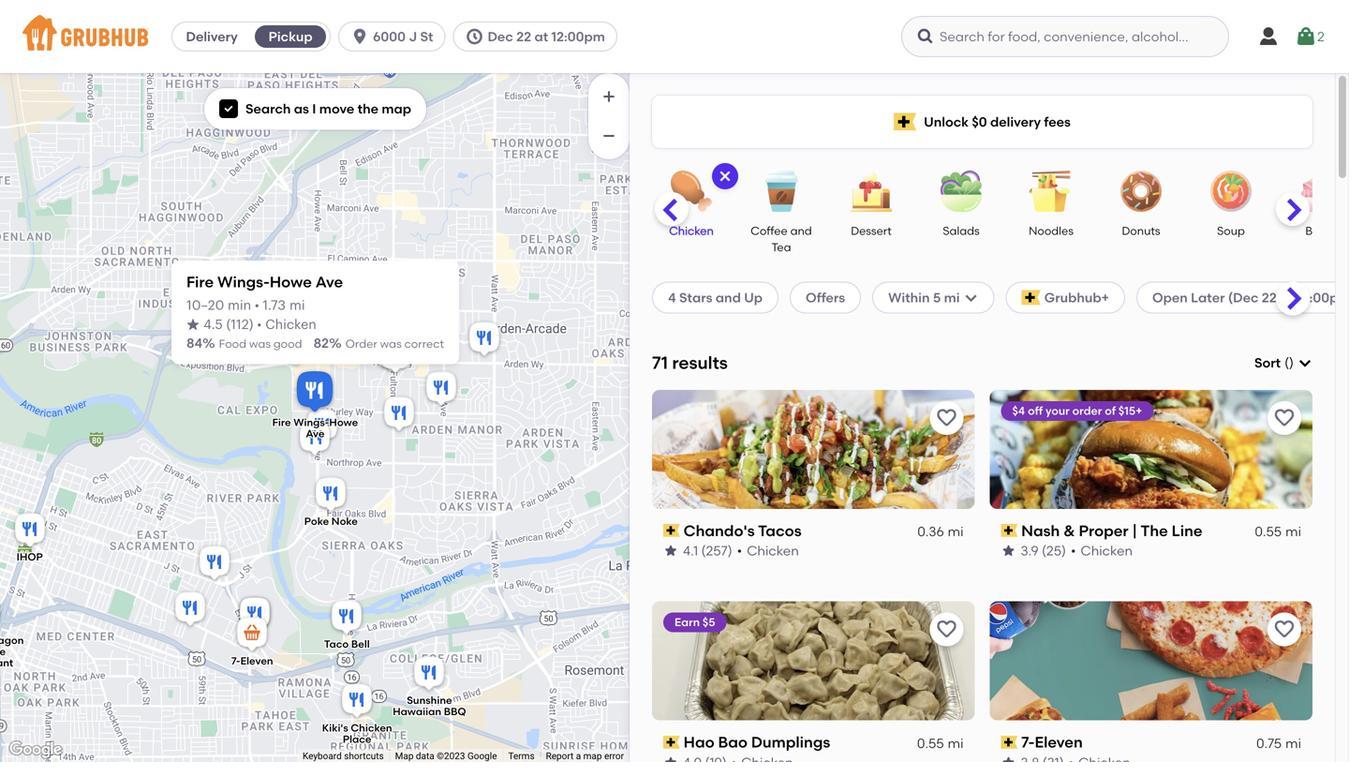 Task type: vqa. For each thing, say whether or not it's contained in the screenshot.
'12:00pm' within the DEC 22 AT 12:00PM BUTTON
yes



Task type: locate. For each thing, give the bounding box(es) containing it.
fire inside fire wings-howe ave 10–20 min • 1.73 mi
[[186, 273, 214, 291]]

(257)
[[702, 543, 733, 559]]

• for 3.9 (25)
[[1071, 543, 1076, 559]]

0 horizontal spatial fire
[[186, 273, 214, 291]]

subscription pass image
[[664, 524, 680, 537], [664, 736, 680, 749]]

• chicken down 'proper'
[[1071, 543, 1133, 559]]

2 was from the left
[[380, 337, 402, 351]]

1 horizontal spatial 12:00pm
[[1297, 289, 1350, 305]]

at right (dec on the right top
[[1281, 289, 1294, 305]]

&
[[1064, 521, 1076, 540]]

was right 'food'
[[249, 337, 271, 351]]

kyng's bbq, image
[[377, 336, 414, 377]]

subscription pass image for nash & proper | the line
[[1002, 524, 1018, 537]]

0 horizontal spatial 0.55
[[918, 735, 945, 751]]

1 vertical spatial save this restaurant image
[[1274, 618, 1296, 641]]

• chicken for chando's tacos
[[737, 543, 799, 559]]

mi for hao bao dumplings
[[948, 735, 964, 751]]

0 horizontal spatial grubhub plus flag logo image
[[894, 113, 917, 131]]

map region
[[0, 0, 768, 762]]

• down chando's tacos
[[737, 543, 743, 559]]

house of wings image
[[281, 304, 319, 345]]

ave down fire wings-howe ave image
[[306, 428, 325, 440]]

off
[[1028, 404, 1043, 417]]

was for 84
[[249, 337, 271, 351]]

0 vertical spatial 0.55
[[1255, 524, 1282, 540]]

noke
[[332, 515, 358, 528]]

search
[[246, 101, 291, 117]]

the
[[358, 101, 379, 117]]

fire for fire wings-howe ave 10–20 min • 1.73 mi
[[186, 273, 214, 291]]

0 horizontal spatial svg image
[[351, 27, 369, 46]]

6000 j st
[[373, 29, 433, 45]]

0 horizontal spatial %
[[203, 335, 215, 351]]

chando's tacos
[[684, 521, 802, 540]]

mi for nash & proper | the line
[[1286, 524, 1302, 540]]

coffee and tea image
[[749, 171, 815, 212]]

offers
[[806, 289, 846, 305]]

0 horizontal spatial eleven
[[240, 655, 273, 668]]

7 eleven image
[[233, 614, 271, 656]]

0 horizontal spatial 22
[[517, 29, 532, 45]]

fire wings-howe ave
[[272, 416, 358, 440]]

0.55 mi for hao bao dumplings
[[918, 735, 964, 751]]

ave for fire wings-howe ave 10–20 min • 1.73 mi
[[316, 273, 343, 291]]

was right the order
[[380, 337, 402, 351]]

wings- for fire wings-howe ave
[[294, 416, 329, 429]]

panera bread image
[[296, 419, 334, 460]]

golden dragon chinese restaurant image
[[0, 594, 4, 635]]

1 horizontal spatial grubhub plus flag logo image
[[1022, 290, 1041, 305]]

1 vertical spatial 0.55 mi
[[918, 735, 964, 751]]

was inside 84 % food was good
[[249, 337, 271, 351]]

1 horizontal spatial save this restaurant image
[[1274, 618, 1296, 641]]

grubhub plus flag logo image
[[894, 113, 917, 131], [1022, 290, 1041, 305]]

1.73
[[263, 299, 286, 312]]

soup image
[[1199, 171, 1264, 212]]

1 vertical spatial and
[[716, 289, 741, 305]]

save this restaurant button
[[930, 401, 964, 435], [1268, 401, 1302, 435], [930, 613, 964, 646], [1268, 613, 1302, 646]]

1 vertical spatial save this restaurant image
[[936, 618, 958, 641]]

move
[[319, 101, 355, 117]]

ave inside fire wings-howe ave
[[306, 428, 325, 440]]

4.1 (257)
[[683, 543, 733, 559]]

0 vertical spatial (
[[226, 318, 231, 331]]

howe inside fire wings-howe ave 10–20 min • 1.73 mi
[[270, 273, 312, 291]]

mi inside fire wings-howe ave 10–20 min • 1.73 mi
[[290, 299, 305, 312]]

star icon image for chando's tacos
[[664, 543, 679, 558]]

1 horizontal spatial wings-
[[294, 416, 329, 429]]

0 horizontal spatial save this restaurant image
[[936, 407, 958, 429]]

howe for fire wings-howe ave
[[329, 416, 358, 429]]

• chicken down tacos
[[737, 543, 799, 559]]

0 horizontal spatial was
[[249, 337, 271, 351]]

hao bao dumplings image
[[236, 595, 274, 636]]

howe
[[270, 273, 312, 291], [329, 416, 358, 429]]

fire inside fire wings-howe ave
[[272, 416, 291, 429]]

2 subscription pass image from the top
[[1002, 736, 1018, 749]]

taco bell image
[[328, 598, 366, 639]]

howe inside fire wings-howe ave
[[329, 416, 358, 429]]

• for 112
[[257, 318, 262, 331]]

• chicken up good
[[257, 318, 317, 331]]

1 horizontal spatial • chicken
[[737, 543, 799, 559]]

0 vertical spatial 0.55 mi
[[1255, 524, 1302, 540]]

$4
[[1013, 404, 1026, 417]]

2 % from the left
[[329, 335, 342, 351]]

0 vertical spatial howe
[[270, 273, 312, 291]]

(dec
[[1229, 289, 1259, 305]]

bonchon image
[[277, 329, 315, 370]]

grubhub plus flag logo image left grubhub+
[[1022, 290, 1041, 305]]

• inside fire wings-howe ave 10–20 min • 1.73 mi
[[255, 299, 259, 312]]

at
[[535, 29, 549, 45], [1281, 289, 1294, 305]]

ave up house of wings icon
[[316, 273, 343, 291]]

rating image
[[186, 318, 200, 330]]

0 vertical spatial subscription pass image
[[664, 524, 680, 537]]

unlock
[[924, 114, 969, 130]]

fire wings-howe ave 10–20 min • 1.73 mi
[[186, 273, 343, 312]]

chicken inside the sunshine hawaiian bbq kiki's chicken place
[[351, 722, 392, 734]]

1 vertical spatial grubhub plus flag logo image
[[1022, 290, 1041, 305]]

1 vertical spatial fire
[[272, 416, 291, 429]]

) up 84 % food was good
[[249, 318, 253, 331]]

0 vertical spatial subscription pass image
[[1002, 524, 1018, 537]]

subscription pass image left hao
[[664, 736, 680, 749]]

1 vertical spatial ave
[[306, 428, 325, 440]]

112
[[231, 318, 249, 331]]

food
[[219, 337, 247, 351]]

1 subscription pass image from the top
[[1002, 524, 1018, 537]]

line
[[1172, 521, 1203, 540]]

0 vertical spatial wings-
[[217, 273, 270, 291]]

within 5 mi
[[889, 289, 960, 305]]

1 vertical spatial subscription pass image
[[664, 736, 680, 749]]

1 vertical spatial 22
[[1262, 289, 1277, 305]]

1 vertical spatial subscription pass image
[[1002, 736, 1018, 749]]

tea
[[772, 240, 792, 254]]

sort ( )
[[1255, 355, 1294, 371]]

nash
[[1022, 521, 1060, 540]]

results
[[672, 353, 728, 373]]

0 vertical spatial and
[[791, 224, 812, 238]]

1 vertical spatial 12:00pm
[[1297, 289, 1350, 305]]

1 vertical spatial at
[[1281, 289, 1294, 305]]

min
[[228, 299, 251, 312]]

( inside the map region
[[226, 318, 231, 331]]

1 horizontal spatial map
[[584, 750, 602, 762]]

0 vertical spatial ave
[[316, 273, 343, 291]]

|
[[1133, 521, 1138, 540]]

save this restaurant image for nash & proper | the line
[[1274, 407, 1296, 429]]

was inside 82 % order was correct
[[380, 337, 402, 351]]

donuts image
[[1109, 171, 1174, 212]]

( right sort
[[1285, 355, 1290, 371]]

1 vertical spatial eleven
[[1035, 733, 1083, 751]]

save this restaurant image for chando's tacos
[[936, 407, 958, 429]]

12:00pm down bowls
[[1297, 289, 1350, 305]]

place
[[343, 733, 372, 745]]

0.75
[[1257, 735, 1282, 751]]

within
[[889, 289, 930, 305]]

1 horizontal spatial 0.55
[[1255, 524, 1282, 540]]

save this restaurant image
[[936, 407, 958, 429], [1274, 618, 1296, 641]]

1 vertical spatial )
[[1290, 355, 1294, 371]]

save this restaurant image
[[1274, 407, 1296, 429], [936, 618, 958, 641]]

1 horizontal spatial at
[[1281, 289, 1294, 305]]

poke noke
[[304, 515, 358, 528]]

up
[[744, 289, 763, 305]]

fire left panera bread 'image'
[[272, 416, 291, 429]]

1 vertical spatial map
[[584, 750, 602, 762]]

svg image right 5 on the top right of the page
[[964, 290, 979, 305]]

0 vertical spatial fire
[[186, 273, 214, 291]]

terms link
[[509, 750, 535, 762]]

chicken for 112
[[265, 318, 317, 331]]

2 subscription pass image from the top
[[664, 736, 680, 749]]

ihop image
[[11, 510, 49, 552]]

0 horizontal spatial save this restaurant image
[[936, 618, 958, 641]]

chicken down tacos
[[747, 543, 799, 559]]

plus icon image
[[600, 87, 619, 106]]

1 horizontal spatial and
[[791, 224, 812, 238]]

kabob house image
[[378, 314, 415, 356]]

22 right (dec on the right top
[[1262, 289, 1277, 305]]

0 horizontal spatial at
[[535, 29, 549, 45]]

(25)
[[1042, 543, 1067, 559]]

minus icon image
[[600, 127, 619, 145]]

and up tea
[[791, 224, 812, 238]]

1 vertical spatial (
[[1285, 355, 1290, 371]]

wings- down 'bonchon' image
[[294, 416, 329, 429]]

12:00pm
[[552, 29, 605, 45], [1297, 289, 1350, 305]]

82
[[314, 335, 329, 351]]

0 vertical spatial at
[[535, 29, 549, 45]]

open
[[1153, 289, 1188, 305]]

google
[[468, 750, 497, 762]]

1 horizontal spatial 0.55 mi
[[1255, 524, 1302, 540]]

open later (dec 22 at 12:00pm
[[1153, 289, 1350, 305]]

wings- up the min
[[217, 273, 270, 291]]

fire up 10–20
[[186, 273, 214, 291]]

)
[[249, 318, 253, 331], [1290, 355, 1294, 371]]

subscription pass image
[[1002, 524, 1018, 537], [1002, 736, 1018, 749]]

0.55 for nash & proper | the line
[[1255, 524, 1282, 540]]

howe left freshmed mediterranean and afghani cuisine icon
[[329, 416, 358, 429]]

chicken down 'proper'
[[1081, 543, 1133, 559]]

none field containing sort
[[1255, 353, 1313, 372]]

0 vertical spatial eleven
[[240, 655, 273, 668]]

chicken up shortcuts
[[351, 722, 392, 734]]

%
[[203, 335, 215, 351], [329, 335, 342, 351]]

1 horizontal spatial %
[[329, 335, 342, 351]]

0 horizontal spatial howe
[[270, 273, 312, 291]]

dessert
[[851, 224, 892, 238]]

star icon image for nash & proper | the line
[[1002, 543, 1017, 558]]

google image
[[5, 738, 67, 762]]

subscription pass image left the nash
[[1002, 524, 1018, 537]]

1 vertical spatial 0.55
[[918, 735, 945, 751]]

% down 4.5
[[203, 335, 215, 351]]

chicken up good
[[265, 318, 317, 331]]

svg image left 6000
[[351, 27, 369, 46]]

7-
[[231, 655, 241, 668], [1022, 733, 1035, 751]]

fees
[[1045, 114, 1071, 130]]

star icon image
[[664, 543, 679, 558], [1002, 543, 1017, 558], [664, 755, 679, 762], [1002, 755, 1017, 762]]

fire wings-howe ave image
[[292, 368, 337, 417]]

nash & proper | the line logo image
[[990, 390, 1313, 509]]

svg image
[[1258, 25, 1280, 48], [351, 27, 369, 46], [964, 290, 979, 305]]

fire for fire wings-howe ave
[[272, 416, 291, 429]]

1 % from the left
[[203, 335, 215, 351]]

0 vertical spatial )
[[249, 318, 253, 331]]

) right sort
[[1290, 355, 1294, 371]]

svg image inside field
[[1298, 355, 1313, 370]]

coffee and tea
[[751, 224, 812, 254]]

cracker barrel image
[[304, 406, 341, 448]]

nash & proper | the line
[[1022, 521, 1203, 540]]

eleven inside taco bell 7-eleven
[[240, 655, 273, 668]]

12:00pm up plus icon
[[552, 29, 605, 45]]

kiki's chicken place image
[[338, 681, 376, 722]]

0 horizontal spatial )
[[249, 318, 253, 331]]

0 vertical spatial 12:00pm
[[552, 29, 605, 45]]

and left up in the top of the page
[[716, 289, 741, 305]]

0.55
[[1255, 524, 1282, 540], [918, 735, 945, 751]]

svg image inside dec 22 at 12:00pm button
[[465, 27, 484, 46]]

0 vertical spatial save this restaurant image
[[1274, 407, 1296, 429]]

% left the order
[[329, 335, 342, 351]]

grubhub plus flag logo image left unlock
[[894, 113, 917, 131]]

0 horizontal spatial 12:00pm
[[552, 29, 605, 45]]

subscription pass image left chando's
[[664, 524, 680, 537]]

mi for 7-eleven
[[1286, 735, 1302, 751]]

wings- inside fire wings-howe ave 10–20 min • 1.73 mi
[[217, 273, 270, 291]]

1 horizontal spatial 7-
[[1022, 733, 1035, 751]]

0 horizontal spatial • chicken
[[257, 318, 317, 331]]

( right 4.5
[[226, 318, 231, 331]]

fire
[[186, 273, 214, 291], [272, 416, 291, 429]]

1 horizontal spatial howe
[[329, 416, 358, 429]]

4 stars and up
[[668, 289, 763, 305]]

1 horizontal spatial fire
[[272, 416, 291, 429]]

2 button
[[1295, 20, 1325, 53]]

1 was from the left
[[249, 337, 271, 351]]

chicken down "chicken" "image" at the top of page
[[669, 224, 714, 238]]

0 vertical spatial 7-
[[231, 655, 241, 668]]

a
[[576, 750, 581, 762]]

at right "dec" on the top left of page
[[535, 29, 549, 45]]

0 horizontal spatial 7-
[[231, 655, 241, 668]]

• right (25)
[[1071, 543, 1076, 559]]

ave inside fire wings-howe ave 10–20 min • 1.73 mi
[[316, 273, 343, 291]]

1 horizontal spatial was
[[380, 337, 402, 351]]

chili's image
[[284, 316, 322, 358]]

howe up 1.73 on the left of page
[[270, 273, 312, 291]]

1 horizontal spatial )
[[1290, 355, 1294, 371]]

and
[[791, 224, 812, 238], [716, 289, 741, 305]]

terms
[[509, 750, 535, 762]]

• right 112
[[257, 318, 262, 331]]

0 horizontal spatial (
[[226, 318, 231, 331]]

subscription pass image left 7-eleven
[[1002, 736, 1018, 749]]

shortcuts
[[344, 750, 384, 762]]

0 horizontal spatial wings-
[[217, 273, 270, 291]]

1 vertical spatial wings-
[[294, 416, 329, 429]]

0 vertical spatial 22
[[517, 29, 532, 45]]

• left 1.73 on the left of page
[[255, 299, 259, 312]]

0 vertical spatial grubhub plus flag logo image
[[894, 113, 917, 131]]

1 vertical spatial howe
[[329, 416, 358, 429]]

wings- inside fire wings-howe ave
[[294, 416, 329, 429]]

later
[[1192, 289, 1226, 305]]

2 horizontal spatial • chicken
[[1071, 543, 1133, 559]]

chicken for 4.1 (257)
[[747, 543, 799, 559]]

22 right "dec" on the top left of page
[[517, 29, 532, 45]]

•
[[255, 299, 259, 312], [257, 318, 262, 331], [737, 543, 743, 559], [1071, 543, 1076, 559]]

0 vertical spatial save this restaurant image
[[936, 407, 958, 429]]

wings-
[[217, 273, 270, 291], [294, 416, 329, 429]]

1 horizontal spatial 22
[[1262, 289, 1277, 305]]

1 vertical spatial 7-
[[1022, 733, 1035, 751]]

bbq
[[444, 706, 466, 718]]

6000
[[373, 29, 406, 45]]

mi for chando's tacos
[[948, 524, 964, 540]]

soup
[[1218, 224, 1246, 238]]

0.75 mi
[[1257, 735, 1302, 751]]

taco
[[324, 638, 349, 650]]

( for )
[[1285, 355, 1290, 371]]

1 subscription pass image from the top
[[664, 524, 680, 537]]

your
[[1046, 404, 1070, 417]]

4.5
[[203, 318, 223, 331]]

82 % order was correct
[[314, 335, 444, 351]]

mi
[[944, 289, 960, 305], [290, 299, 305, 312], [948, 524, 964, 540], [1286, 524, 1302, 540], [948, 735, 964, 751], [1286, 735, 1302, 751]]

4.1
[[683, 543, 698, 559]]

0 horizontal spatial map
[[382, 101, 412, 117]]

svg image
[[1295, 25, 1318, 48], [465, 27, 484, 46], [917, 27, 935, 46], [223, 103, 234, 114], [718, 169, 733, 184], [1298, 355, 1313, 370]]

1 horizontal spatial save this restaurant image
[[1274, 407, 1296, 429]]

1 horizontal spatial (
[[1285, 355, 1290, 371]]

poke noke image
[[312, 475, 350, 516]]

svg image left the "2" button
[[1258, 25, 1280, 48]]

as
[[294, 101, 309, 117]]

map right the
[[382, 101, 412, 117]]

poke
[[304, 515, 329, 528]]

sort
[[1255, 355, 1281, 371]]

0 horizontal spatial 0.55 mi
[[918, 735, 964, 751]]

None field
[[1255, 353, 1313, 372]]

map right a
[[584, 750, 602, 762]]



Task type: describe. For each thing, give the bounding box(es) containing it.
1 horizontal spatial eleven
[[1035, 733, 1083, 751]]

report a map error link
[[546, 750, 624, 762]]

84 % food was good
[[186, 335, 302, 351]]

delivery button
[[173, 22, 251, 52]]

map
[[395, 750, 414, 762]]

• chicken for nash & proper | the line
[[1071, 543, 1133, 559]]

svg image inside the "2" button
[[1295, 25, 1318, 48]]

tacos
[[758, 521, 802, 540]]

4.5 ( 112 )
[[203, 318, 253, 331]]

0 vertical spatial map
[[382, 101, 412, 117]]

71
[[652, 353, 668, 373]]

( for 112
[[226, 318, 231, 331]]

% for 84
[[203, 335, 215, 351]]

and inside the coffee and tea
[[791, 224, 812, 238]]

star icon image for 7-eleven
[[1002, 755, 1017, 762]]

2
[[1318, 28, 1325, 44]]

it's just wings image
[[284, 316, 322, 358]]

dec 22 at 12:00pm
[[488, 29, 605, 45]]

0.55 for hao bao dumplings
[[918, 735, 945, 751]]

dec 22 at 12:00pm button
[[453, 22, 625, 52]]

84
[[186, 335, 203, 351]]

chicken for 3.9 (25)
[[1081, 543, 1133, 559]]

Search for food, convenience, alcohol... search field
[[902, 16, 1230, 57]]

sinbad market and bakery image
[[423, 369, 460, 410]]

0.55 mi for nash & proper | the line
[[1255, 524, 1302, 540]]

was for 82
[[380, 337, 402, 351]]

order
[[1073, 404, 1103, 417]]

$0
[[972, 114, 988, 130]]

teriyaki grill image
[[254, 298, 292, 339]]

of
[[1105, 404, 1116, 417]]

salads
[[943, 224, 980, 238]]

wings- for fire wings-howe ave 10–20 min • 1.73 mi
[[217, 273, 270, 291]]

2 horizontal spatial svg image
[[1258, 25, 1280, 48]]

error
[[605, 750, 624, 762]]

% for 82
[[329, 335, 342, 351]]

pickup
[[269, 29, 313, 45]]

svg image inside 6000 j st button
[[351, 27, 369, 46]]

save mart supermarket image
[[172, 589, 209, 630]]

0.36 mi
[[918, 524, 964, 540]]

subscription pass image for 7-eleven
[[1002, 736, 1018, 749]]

main navigation navigation
[[0, 0, 1350, 73]]

noodles
[[1029, 224, 1074, 238]]

taco bell 7-eleven
[[231, 638, 370, 668]]

subscription pass image for chando's tacos
[[664, 524, 680, 537]]

ave for fire wings-howe ave
[[306, 428, 325, 440]]

hao
[[684, 733, 715, 751]]

coffee
[[751, 224, 788, 238]]

7-eleven logo image
[[990, 601, 1313, 721]]

nash & proper | the line image
[[236, 595, 274, 636]]

7-eleven
[[1022, 733, 1083, 751]]

delivery
[[186, 29, 238, 45]]

pickup button
[[251, 22, 330, 52]]

sunshine hawaiian bbq image
[[411, 654, 448, 695]]

22 inside dec 22 at 12:00pm button
[[517, 29, 532, 45]]

10–20
[[186, 299, 224, 312]]

hawaiian
[[393, 706, 442, 718]]

• chicken inside the map region
[[257, 318, 317, 331]]

report a map error
[[546, 750, 624, 762]]

keyboard shortcuts
[[303, 750, 384, 762]]

report
[[546, 750, 574, 762]]

bao
[[718, 733, 748, 751]]

dessert image
[[839, 171, 905, 212]]

71 results
[[652, 353, 728, 373]]

freshmed mediterranean and afghani cuisine image
[[381, 394, 418, 435]]

good
[[274, 337, 302, 351]]

7- inside taco bell 7-eleven
[[231, 655, 241, 668]]

5
[[933, 289, 941, 305]]

©2023
[[437, 750, 465, 762]]

sunshine
[[407, 694, 452, 707]]

kikis chicken place image
[[305, 323, 342, 364]]

kiki's
[[322, 722, 348, 734]]

keyboard
[[303, 750, 342, 762]]

chando's tacos logo image
[[652, 390, 975, 509]]

data
[[416, 750, 435, 762]]

noodles image
[[1019, 171, 1084, 212]]

hao bao dumplings logo image
[[652, 601, 975, 721]]

subscription pass image for hao bao dumplings
[[664, 736, 680, 749]]

salads image
[[929, 171, 995, 212]]

save this restaurant image for 7-eleven
[[1274, 618, 1296, 641]]

kind bean cafe and bakery image
[[372, 334, 410, 375]]

search as i move the map
[[246, 101, 412, 117]]

order
[[346, 337, 378, 351]]

4
[[668, 289, 676, 305]]

bell
[[351, 638, 370, 650]]

• for 4.1 (257)
[[737, 543, 743, 559]]

hao bao dumplings
[[684, 733, 831, 751]]

sunshine hawaiian bbq kiki's chicken place
[[322, 694, 466, 745]]

grubhub plus flag logo image for unlock $0 delivery fees
[[894, 113, 917, 131]]

6000 j st button
[[338, 22, 453, 52]]

howe for fire wings-howe ave 10–20 min • 1.73 mi
[[270, 273, 312, 291]]

save this restaurant image for hao bao dumplings
[[936, 618, 958, 641]]

dave's hot chicken image
[[466, 319, 503, 360]]

i
[[312, 101, 316, 117]]

0 horizontal spatial and
[[716, 289, 741, 305]]

map data ©2023 google
[[395, 750, 497, 762]]

1 horizontal spatial svg image
[[964, 290, 979, 305]]

$5
[[703, 616, 716, 629]]

st
[[420, 29, 433, 45]]

grubhub plus flag logo image for grubhub+
[[1022, 290, 1041, 305]]

earn $5
[[675, 616, 716, 629]]

3.9
[[1021, 543, 1039, 559]]

chando's tacos image
[[196, 543, 233, 584]]

donuts
[[1122, 224, 1161, 238]]

grubhub+
[[1045, 289, 1110, 305]]

proper
[[1079, 521, 1129, 540]]

at inside dec 22 at 12:00pm button
[[535, 29, 549, 45]]

$4 off your order of $15+
[[1013, 404, 1143, 417]]

applebee's image
[[280, 322, 318, 363]]

) inside the map region
[[249, 318, 253, 331]]

unlock $0 delivery fees
[[924, 114, 1071, 130]]

0.36
[[918, 524, 945, 540]]

3.9 (25)
[[1021, 543, 1067, 559]]

chicken image
[[659, 171, 725, 212]]

12:00pm inside dec 22 at 12:00pm button
[[552, 29, 605, 45]]

chando's
[[684, 521, 755, 540]]

star icon image for hao bao dumplings
[[664, 755, 679, 762]]



